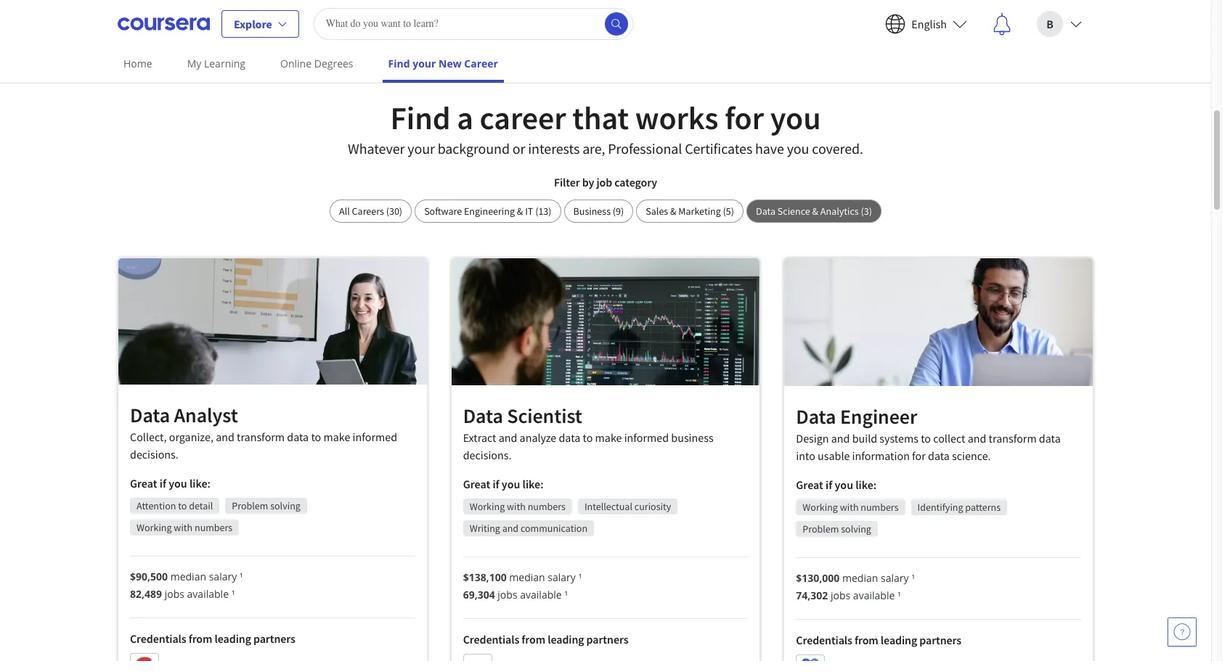 Task type: describe. For each thing, give the bounding box(es) containing it.
69,304
[[463, 588, 495, 602]]

available for engineer
[[853, 589, 895, 603]]

working for engineer
[[803, 501, 838, 514]]

partners for scientist
[[586, 632, 629, 647]]

by
[[582, 175, 594, 190]]

make inside data analyst collect, organize, and transform data to make informed decisions.
[[323, 430, 350, 444]]

partners for analyst
[[253, 632, 295, 646]]

explore button
[[221, 10, 299, 37]]

data scientist image
[[451, 259, 760, 385]]

great for data scientist
[[463, 477, 490, 491]]

$130,000 median salary ¹ 74,302 jobs available ¹
[[796, 572, 915, 603]]

$138,100
[[463, 570, 507, 584]]

$138,100 median salary ¹ 69,304 jobs available ¹
[[463, 570, 582, 602]]

for inside data engineer design and build systems to collect and transform data into usable information for data science.
[[912, 449, 926, 463]]

from for analyst
[[189, 632, 212, 646]]

credentials from leading partners for scientist
[[463, 632, 629, 647]]

74,302
[[796, 589, 828, 603]]

all
[[339, 205, 350, 218]]

science.
[[952, 449, 991, 463]]

1 horizontal spatial solving
[[841, 523, 871, 536]]

build
[[852, 431, 877, 446]]

great if you like: for analyst
[[130, 476, 211, 491]]

you for data analyst
[[169, 476, 187, 491]]

b
[[1047, 16, 1053, 31]]

learning
[[204, 57, 245, 70]]

leading for engineer
[[881, 633, 917, 648]]

median for scientist
[[509, 570, 545, 584]]

find a career that works for you whatever your background or interests are, professional certificates have you covered.
[[348, 98, 863, 158]]

explore
[[234, 16, 272, 31]]

credentials for scientist
[[463, 632, 519, 647]]

organize,
[[169, 430, 213, 444]]

and right writing
[[502, 522, 519, 535]]

transform inside data engineer design and build systems to collect and transform data into usable information for data science.
[[989, 431, 1037, 446]]

decisions. for scientist
[[463, 448, 512, 462]]

my
[[187, 57, 201, 70]]

careers
[[352, 205, 384, 218]]

english
[[912, 16, 947, 31]]

working with numbers for engineer
[[803, 501, 899, 514]]

usable
[[818, 449, 850, 463]]

data engineer design and build systems to collect and transform data into usable information for data science.
[[796, 404, 1061, 463]]

0 horizontal spatial solving
[[270, 500, 301, 513]]

online degrees
[[280, 57, 353, 70]]

with for engineer
[[840, 501, 859, 514]]

detail
[[189, 500, 213, 513]]

great for data analyst
[[130, 476, 157, 491]]

career
[[464, 57, 498, 70]]

and up science.
[[968, 431, 986, 446]]

sales & marketing (5)
[[646, 205, 734, 218]]

new
[[439, 57, 462, 70]]

credentials for engineer
[[796, 633, 852, 648]]

1 horizontal spatial problem
[[803, 523, 839, 536]]

curiosity
[[635, 500, 671, 513]]

communication
[[521, 522, 588, 535]]

online
[[280, 57, 312, 70]]

0 horizontal spatial numbers
[[195, 521, 233, 535]]

it
[[525, 205, 533, 218]]

business
[[671, 430, 714, 445]]

extract
[[463, 430, 496, 445]]

filter
[[554, 175, 580, 190]]

b button
[[1025, 0, 1094, 47]]

certificates
[[685, 139, 752, 158]]

information
[[852, 449, 910, 463]]

have
[[755, 139, 784, 158]]

data for science
[[756, 205, 776, 218]]

(9)
[[613, 205, 624, 218]]

Sales & Marketing (5) button
[[636, 200, 744, 223]]

working for scientist
[[470, 500, 505, 513]]

like: for scientist
[[523, 477, 544, 491]]

business
[[573, 205, 611, 218]]

covered.
[[812, 139, 863, 158]]

help center image
[[1174, 624, 1191, 641]]

credentials for analyst
[[130, 632, 186, 646]]

great if you like: for engineer
[[796, 478, 877, 492]]

data science & analytics (3)
[[756, 205, 872, 218]]

salary for data scientist
[[548, 570, 576, 584]]

interests
[[528, 139, 580, 158]]

data for scientist
[[463, 403, 503, 429]]

identifying
[[918, 501, 963, 514]]

all careers (30)
[[339, 205, 402, 218]]

What do you want to learn? text field
[[313, 8, 633, 40]]

if for engineer
[[826, 478, 832, 492]]

you for data scientist
[[502, 477, 520, 491]]

from for engineer
[[855, 633, 879, 648]]

identifying patterns
[[918, 501, 1001, 514]]

into
[[796, 449, 815, 463]]

Software Engineering & IT (13) button
[[415, 200, 561, 223]]

with for scientist
[[507, 500, 526, 513]]

1 horizontal spatial problem solving
[[803, 523, 871, 536]]

great if you like: for scientist
[[463, 477, 544, 491]]

patterns
[[965, 501, 1001, 514]]

find for your
[[388, 57, 410, 70]]

attention
[[137, 500, 176, 513]]

& inside button
[[670, 205, 676, 218]]

great for data engineer
[[796, 478, 823, 492]]

marketing
[[678, 205, 721, 218]]

like: for engineer
[[856, 478, 877, 492]]

collect,
[[130, 430, 167, 444]]

partners for engineer
[[920, 633, 962, 648]]

analytics
[[820, 205, 859, 218]]

writing
[[470, 522, 500, 535]]

business (9)
[[573, 205, 624, 218]]

you for data engineer
[[835, 478, 853, 492]]

decisions. for analyst
[[130, 447, 179, 462]]

find your new career link
[[382, 47, 504, 83]]

find for a
[[390, 98, 451, 138]]

data for analyst
[[130, 402, 170, 428]]

data analyst collect, organize, and transform data to make informed decisions.
[[130, 402, 397, 462]]

(3)
[[861, 205, 872, 218]]

numbers for engineer
[[861, 501, 899, 514]]

professional
[[608, 139, 682, 158]]

0 horizontal spatial problem solving
[[232, 500, 301, 513]]

analyst
[[174, 402, 238, 428]]

and inside data scientist extract and analyze data to make informed business decisions.
[[499, 430, 517, 445]]

jobs for engineer
[[831, 589, 851, 603]]

systems
[[880, 431, 919, 446]]

my learning
[[187, 57, 245, 70]]

to inside data engineer design and build systems to collect and transform data into usable information for data science.
[[921, 431, 931, 446]]

data engineer role image
[[785, 259, 1093, 386]]

for inside find a career that works for you whatever your background or interests are, professional certificates have you covered.
[[725, 98, 764, 138]]

credentials from leading partners for engineer
[[796, 633, 962, 648]]

are,
[[582, 139, 605, 158]]

if for analyst
[[160, 476, 166, 491]]

software engineering & it (13)
[[424, 205, 552, 218]]



Task type: vqa. For each thing, say whether or not it's contained in the screenshot.
Find
yes



Task type: locate. For each thing, give the bounding box(es) containing it.
option group
[[330, 200, 882, 223]]

1 horizontal spatial if
[[493, 477, 499, 491]]

0 horizontal spatial credentials
[[130, 632, 186, 646]]

for down systems on the bottom
[[912, 449, 926, 463]]

data up design
[[796, 404, 836, 430]]

1 vertical spatial find
[[390, 98, 451, 138]]

0 vertical spatial your
[[413, 57, 436, 70]]

& inside "button"
[[517, 205, 523, 218]]

1 horizontal spatial jobs
[[498, 588, 517, 602]]

data inside data scientist extract and analyze data to make informed business decisions.
[[463, 403, 503, 429]]

jobs right 74,302 at right bottom
[[831, 589, 851, 603]]

transform down analyst
[[237, 430, 285, 444]]

2 decisions. from the left
[[463, 448, 512, 462]]

transform up science.
[[989, 431, 1037, 446]]

from for scientist
[[522, 632, 545, 647]]

partners
[[253, 632, 295, 646], [586, 632, 629, 647], [920, 633, 962, 648]]

like: up detail
[[189, 476, 211, 491]]

working with numbers down attention to detail
[[137, 521, 233, 535]]

0 horizontal spatial with
[[174, 521, 193, 535]]

1 horizontal spatial decisions.
[[463, 448, 512, 462]]

great if you like: down the usable at the bottom right of page
[[796, 478, 877, 492]]

decisions. inside data scientist extract and analyze data to make informed business decisions.
[[463, 448, 512, 462]]

and right extract
[[499, 430, 517, 445]]

&
[[517, 205, 523, 218], [670, 205, 676, 218], [812, 205, 818, 218]]

decisions. inside data analyst collect, organize, and transform data to make informed decisions.
[[130, 447, 179, 462]]

make
[[323, 430, 350, 444], [595, 430, 622, 445]]

median inside $130,000 median salary ¹ 74,302 jobs available ¹
[[842, 572, 878, 585]]

0 horizontal spatial informed
[[353, 430, 397, 444]]

working with numbers down the usable at the bottom right of page
[[803, 501, 899, 514]]

0 horizontal spatial leading
[[215, 632, 251, 646]]

you up have
[[770, 98, 821, 138]]

1 horizontal spatial partners
[[586, 632, 629, 647]]

1 informed from the left
[[353, 430, 397, 444]]

working down the usable at the bottom right of page
[[803, 501, 838, 514]]

3 & from the left
[[812, 205, 818, 218]]

if up attention
[[160, 476, 166, 491]]

from
[[189, 632, 212, 646], [522, 632, 545, 647], [855, 633, 879, 648]]

2 horizontal spatial partners
[[920, 633, 962, 648]]

1 horizontal spatial great if you like:
[[463, 477, 544, 491]]

0 horizontal spatial make
[[323, 430, 350, 444]]

data left 'science'
[[756, 205, 776, 218]]

0 vertical spatial solving
[[270, 500, 301, 513]]

1 horizontal spatial credentials from leading partners
[[463, 632, 629, 647]]

engineer
[[840, 404, 917, 430]]

0 horizontal spatial jobs
[[165, 588, 184, 601]]

a
[[457, 98, 473, 138]]

All Careers (30) button
[[330, 200, 412, 223]]

0 horizontal spatial problem
[[232, 500, 268, 513]]

credentials
[[130, 632, 186, 646], [463, 632, 519, 647], [796, 633, 852, 648]]

leading
[[215, 632, 251, 646], [548, 632, 584, 647], [881, 633, 917, 648]]

available right 69,304
[[520, 588, 562, 602]]

like: up writing and communication
[[523, 477, 544, 491]]

0 horizontal spatial great
[[130, 476, 157, 491]]

writing and communication
[[470, 522, 588, 535]]

option group containing all careers (30)
[[330, 200, 882, 223]]

filter by job category
[[554, 175, 657, 190]]

$90,500 median salary ¹ 82,489 jobs available ¹
[[130, 570, 243, 601]]

jobs right 82,489
[[165, 588, 184, 601]]

and down analyst
[[216, 430, 234, 444]]

2 horizontal spatial numbers
[[861, 501, 899, 514]]

your
[[413, 57, 436, 70], [408, 139, 435, 158]]

problem
[[232, 500, 268, 513], [803, 523, 839, 536]]

salary for data engineer
[[881, 572, 909, 585]]

jobs inside the $90,500 median salary ¹ 82,489 jobs available ¹
[[165, 588, 184, 601]]

jobs inside $130,000 median salary ¹ 74,302 jobs available ¹
[[831, 589, 851, 603]]

0 vertical spatial problem
[[232, 500, 268, 513]]

0 vertical spatial find
[[388, 57, 410, 70]]

1 horizontal spatial with
[[507, 500, 526, 513]]

from down $130,000 median salary ¹ 74,302 jobs available ¹
[[855, 633, 879, 648]]

decisions. down collect,
[[130, 447, 179, 462]]

1 horizontal spatial from
[[522, 632, 545, 647]]

data up extract
[[463, 403, 503, 429]]

background
[[438, 139, 510, 158]]

great if you like: up writing
[[463, 477, 544, 491]]

numbers for scientist
[[528, 500, 566, 513]]

salary inside the '$138,100 median salary ¹ 69,304 jobs available ¹'
[[548, 570, 576, 584]]

median right $130,000
[[842, 572, 878, 585]]

0 horizontal spatial working
[[137, 521, 172, 535]]

median for analyst
[[170, 570, 206, 584]]

1 horizontal spatial transform
[[989, 431, 1037, 446]]

1 & from the left
[[517, 205, 523, 218]]

0 horizontal spatial partners
[[253, 632, 295, 646]]

0 horizontal spatial credentials from leading partners
[[130, 632, 295, 646]]

data inside data scientist extract and analyze data to make informed business decisions.
[[559, 430, 580, 445]]

if for scientist
[[493, 477, 499, 491]]

& left it
[[517, 205, 523, 218]]

home link
[[118, 47, 158, 80]]

& for software engineering & it (13)
[[517, 205, 523, 218]]

great if you like:
[[130, 476, 211, 491], [463, 477, 544, 491], [796, 478, 877, 492]]

to inside data analyst collect, organize, and transform data to make informed decisions.
[[311, 430, 321, 444]]

0 horizontal spatial decisions.
[[130, 447, 179, 462]]

find inside find your new career link
[[388, 57, 410, 70]]

you right have
[[787, 139, 809, 158]]

$90,500
[[130, 570, 168, 584]]

working down attention
[[137, 521, 172, 535]]

coursera image
[[118, 12, 210, 35]]

1 horizontal spatial available
[[520, 588, 562, 602]]

working up writing
[[470, 500, 505, 513]]

0 horizontal spatial &
[[517, 205, 523, 218]]

from down the '$138,100 median salary ¹ 69,304 jobs available ¹'
[[522, 632, 545, 647]]

jobs right 69,304
[[498, 588, 517, 602]]

0 horizontal spatial for
[[725, 98, 764, 138]]

science
[[778, 205, 810, 218]]

make inside data scientist extract and analyze data to make informed business decisions.
[[595, 430, 622, 445]]

great down the into
[[796, 478, 823, 492]]

2 make from the left
[[595, 430, 622, 445]]

2 horizontal spatial from
[[855, 633, 879, 648]]

you down the usable at the bottom right of page
[[835, 478, 853, 492]]

salary inside $130,000 median salary ¹ 74,302 jobs available ¹
[[881, 572, 909, 585]]

find inside find a career that works for you whatever your background or interests are, professional certificates have you covered.
[[390, 98, 451, 138]]

available for scientist
[[520, 588, 562, 602]]

great if you like: up attention to detail
[[130, 476, 211, 491]]

1 horizontal spatial credentials
[[463, 632, 519, 647]]

great up attention
[[130, 476, 157, 491]]

salary inside the $90,500 median salary ¹ 82,489 jobs available ¹
[[209, 570, 237, 584]]

decisions. down extract
[[463, 448, 512, 462]]

0 vertical spatial problem solving
[[232, 500, 301, 513]]

great up writing
[[463, 477, 490, 491]]

with down the usable at the bottom right of page
[[840, 501, 859, 514]]

from down the $90,500 median salary ¹ 82,489 jobs available ¹
[[189, 632, 212, 646]]

2 horizontal spatial great if you like:
[[796, 478, 877, 492]]

leading for analyst
[[215, 632, 251, 646]]

collect
[[933, 431, 965, 446]]

leading down the $90,500 median salary ¹ 82,489 jobs available ¹
[[215, 632, 251, 646]]

(5)
[[723, 205, 734, 218]]

data inside data analyst collect, organize, and transform data to make informed decisions.
[[287, 430, 309, 444]]

(13)
[[535, 205, 552, 218]]

2 horizontal spatial working
[[803, 501, 838, 514]]

numbers down information
[[861, 501, 899, 514]]

1 horizontal spatial salary
[[548, 570, 576, 584]]

to inside data scientist extract and analyze data to make informed business decisions.
[[583, 430, 593, 445]]

leading for scientist
[[548, 632, 584, 647]]

if
[[160, 476, 166, 491], [493, 477, 499, 491], [826, 478, 832, 492]]

2 horizontal spatial if
[[826, 478, 832, 492]]

find
[[388, 57, 410, 70], [390, 98, 451, 138]]

problem solving
[[232, 500, 301, 513], [803, 523, 871, 536]]

2 horizontal spatial like:
[[856, 478, 877, 492]]

english button
[[874, 0, 979, 47]]

0 horizontal spatial transform
[[237, 430, 285, 444]]

for up have
[[725, 98, 764, 138]]

2 horizontal spatial with
[[840, 501, 859, 514]]

analyze
[[520, 430, 556, 445]]

working
[[470, 500, 505, 513], [803, 501, 838, 514], [137, 521, 172, 535]]

None search field
[[313, 8, 633, 40]]

data inside data engineer design and build systems to collect and transform data into usable information for data science.
[[796, 404, 836, 430]]

0 horizontal spatial working with numbers
[[137, 521, 233, 535]]

intellectual
[[584, 500, 633, 513]]

0 vertical spatial for
[[725, 98, 764, 138]]

1 vertical spatial for
[[912, 449, 926, 463]]

median inside the '$138,100 median salary ¹ 69,304 jobs available ¹'
[[509, 570, 545, 584]]

1 horizontal spatial make
[[595, 430, 622, 445]]

1 horizontal spatial working
[[470, 500, 505, 513]]

career
[[480, 98, 566, 138]]

1 horizontal spatial leading
[[548, 632, 584, 647]]

median right $138,100
[[509, 570, 545, 584]]

0 horizontal spatial salary
[[209, 570, 237, 584]]

intellectual curiosity
[[584, 500, 671, 513]]

1 vertical spatial problem solving
[[803, 523, 871, 536]]

available
[[187, 588, 229, 601], [520, 588, 562, 602], [853, 589, 895, 603]]

1 horizontal spatial like:
[[523, 477, 544, 491]]

1 vertical spatial solving
[[841, 523, 871, 536]]

leading down the '$138,100 median salary ¹ 69,304 jobs available ¹'
[[548, 632, 584, 647]]

works
[[635, 98, 719, 138]]

engineering
[[464, 205, 515, 218]]

data inside button
[[756, 205, 776, 218]]

credentials down 69,304
[[463, 632, 519, 647]]

find your new career
[[388, 57, 498, 70]]

2 & from the left
[[670, 205, 676, 218]]

working with numbers up writing and communication
[[470, 500, 566, 513]]

data
[[756, 205, 776, 218], [130, 402, 170, 428], [463, 403, 503, 429], [796, 404, 836, 430]]

Data Science & Analytics (3) button
[[747, 200, 882, 223]]

available right 82,489
[[187, 588, 229, 601]]

whatever
[[348, 139, 405, 158]]

1 horizontal spatial median
[[509, 570, 545, 584]]

median inside the $90,500 median salary ¹ 82,489 jobs available ¹
[[170, 570, 206, 584]]

like: down information
[[856, 478, 877, 492]]

to
[[311, 430, 321, 444], [583, 430, 593, 445], [921, 431, 931, 446], [178, 500, 187, 513]]

great
[[130, 476, 157, 491], [463, 477, 490, 491], [796, 478, 823, 492]]

data for engineer
[[796, 404, 836, 430]]

problem right detail
[[232, 500, 268, 513]]

available inside the $90,500 median salary ¹ 82,489 jobs available ¹
[[187, 588, 229, 601]]

credentials from leading partners for analyst
[[130, 632, 295, 646]]

scientist
[[507, 403, 582, 429]]

working with numbers for scientist
[[470, 500, 566, 513]]

that
[[572, 98, 629, 138]]

online degrees link
[[275, 47, 359, 80]]

available inside the '$138,100 median salary ¹ 69,304 jobs available ¹'
[[520, 588, 562, 602]]

1 vertical spatial problem
[[803, 523, 839, 536]]

if up writing
[[493, 477, 499, 491]]

2 horizontal spatial jobs
[[831, 589, 851, 603]]

your right whatever
[[408, 139, 435, 158]]

2 horizontal spatial median
[[842, 572, 878, 585]]

informed inside data scientist extract and analyze data to make informed business decisions.
[[624, 430, 669, 445]]

0 horizontal spatial great if you like:
[[130, 476, 211, 491]]

salary
[[209, 570, 237, 584], [548, 570, 576, 584], [881, 572, 909, 585]]

2 horizontal spatial &
[[812, 205, 818, 218]]

0 horizontal spatial from
[[189, 632, 212, 646]]

median for engineer
[[842, 572, 878, 585]]

jobs for scientist
[[498, 588, 517, 602]]

2 horizontal spatial leading
[[881, 633, 917, 648]]

and up the usable at the bottom right of page
[[831, 431, 850, 446]]

& for data science & analytics (3)
[[812, 205, 818, 218]]

0 horizontal spatial available
[[187, 588, 229, 601]]

data
[[287, 430, 309, 444], [559, 430, 580, 445], [1039, 431, 1061, 446], [928, 449, 950, 463]]

1 horizontal spatial great
[[463, 477, 490, 491]]

with
[[507, 500, 526, 513], [840, 501, 859, 514], [174, 521, 193, 535]]

my learning link
[[181, 47, 251, 80]]

design
[[796, 431, 829, 446]]

0 horizontal spatial if
[[160, 476, 166, 491]]

numbers
[[528, 500, 566, 513], [861, 501, 899, 514], [195, 521, 233, 535]]

sales
[[646, 205, 668, 218]]

credentials from leading partners down the '$138,100 median salary ¹ 69,304 jobs available ¹'
[[463, 632, 629, 647]]

data up collect,
[[130, 402, 170, 428]]

& right 'science'
[[812, 205, 818, 218]]

you up writing and communication
[[502, 477, 520, 491]]

your inside find a career that works for you whatever your background or interests are, professional certificates have you covered.
[[408, 139, 435, 158]]

home
[[123, 57, 152, 70]]

2 informed from the left
[[624, 430, 669, 445]]

1 horizontal spatial informed
[[624, 430, 669, 445]]

median
[[170, 570, 206, 584], [509, 570, 545, 584], [842, 572, 878, 585]]

1 decisions. from the left
[[130, 447, 179, 462]]

if down the usable at the bottom right of page
[[826, 478, 832, 492]]

2 horizontal spatial available
[[853, 589, 895, 603]]

0 horizontal spatial median
[[170, 570, 206, 584]]

(30)
[[386, 205, 402, 218]]

1 horizontal spatial numbers
[[528, 500, 566, 513]]

degrees
[[314, 57, 353, 70]]

like:
[[189, 476, 211, 491], [523, 477, 544, 491], [856, 478, 877, 492]]

median right $90,500
[[170, 570, 206, 584]]

available right 74,302 at right bottom
[[853, 589, 895, 603]]

informed inside data analyst collect, organize, and transform data to make informed decisions.
[[353, 430, 397, 444]]

jobs inside the '$138,100 median salary ¹ 69,304 jobs available ¹'
[[498, 588, 517, 602]]

jobs for analyst
[[165, 588, 184, 601]]

& right sales
[[670, 205, 676, 218]]

your left new at top
[[413, 57, 436, 70]]

credentials down 74,302 at right bottom
[[796, 633, 852, 648]]

2 horizontal spatial salary
[[881, 572, 909, 585]]

or
[[513, 139, 525, 158]]

numbers up communication
[[528, 500, 566, 513]]

with up writing and communication
[[507, 500, 526, 513]]

0 horizontal spatial like:
[[189, 476, 211, 491]]

credentials from leading partners down the $90,500 median salary ¹ 82,489 jobs available ¹
[[130, 632, 295, 646]]

credentials down 82,489
[[130, 632, 186, 646]]

2 horizontal spatial working with numbers
[[803, 501, 899, 514]]

find left new at top
[[388, 57, 410, 70]]

you up attention to detail
[[169, 476, 187, 491]]

& inside button
[[812, 205, 818, 218]]

and inside data analyst collect, organize, and transform data to make informed decisions.
[[216, 430, 234, 444]]

find left a
[[390, 98, 451, 138]]

2 horizontal spatial credentials from leading partners
[[796, 633, 962, 648]]

available for analyst
[[187, 588, 229, 601]]

credentials from leading partners down $130,000 median salary ¹ 74,302 jobs available ¹
[[796, 633, 962, 648]]

1 horizontal spatial for
[[912, 449, 926, 463]]

problem up $130,000
[[803, 523, 839, 536]]

82,489
[[130, 588, 162, 601]]

$130,000
[[796, 572, 840, 585]]

credentials from leading partners
[[130, 632, 295, 646], [463, 632, 629, 647], [796, 633, 962, 648]]

Business (9) button
[[564, 200, 633, 223]]

data analyst image
[[118, 259, 427, 385]]

transform inside data analyst collect, organize, and transform data to make informed decisions.
[[237, 430, 285, 444]]

1 horizontal spatial &
[[670, 205, 676, 218]]

1 vertical spatial your
[[408, 139, 435, 158]]

2 horizontal spatial great
[[796, 478, 823, 492]]

attention to detail
[[137, 500, 213, 513]]

salary for data analyst
[[209, 570, 237, 584]]

data scientist extract and analyze data to make informed business decisions.
[[463, 403, 714, 462]]

like: for analyst
[[189, 476, 211, 491]]

problem solving right detail
[[232, 500, 301, 513]]

1 horizontal spatial working with numbers
[[470, 500, 566, 513]]

available inside $130,000 median salary ¹ 74,302 jobs available ¹
[[853, 589, 895, 603]]

problem solving up $130,000
[[803, 523, 871, 536]]

software
[[424, 205, 462, 218]]

1 make from the left
[[323, 430, 350, 444]]

job
[[596, 175, 612, 190]]

with down attention to detail
[[174, 521, 193, 535]]

solving
[[270, 500, 301, 513], [841, 523, 871, 536]]

category
[[615, 175, 657, 190]]

2 horizontal spatial credentials
[[796, 633, 852, 648]]

numbers down detail
[[195, 521, 233, 535]]

data inside data analyst collect, organize, and transform data to make informed decisions.
[[130, 402, 170, 428]]

leading down $130,000 median salary ¹ 74,302 jobs available ¹
[[881, 633, 917, 648]]



